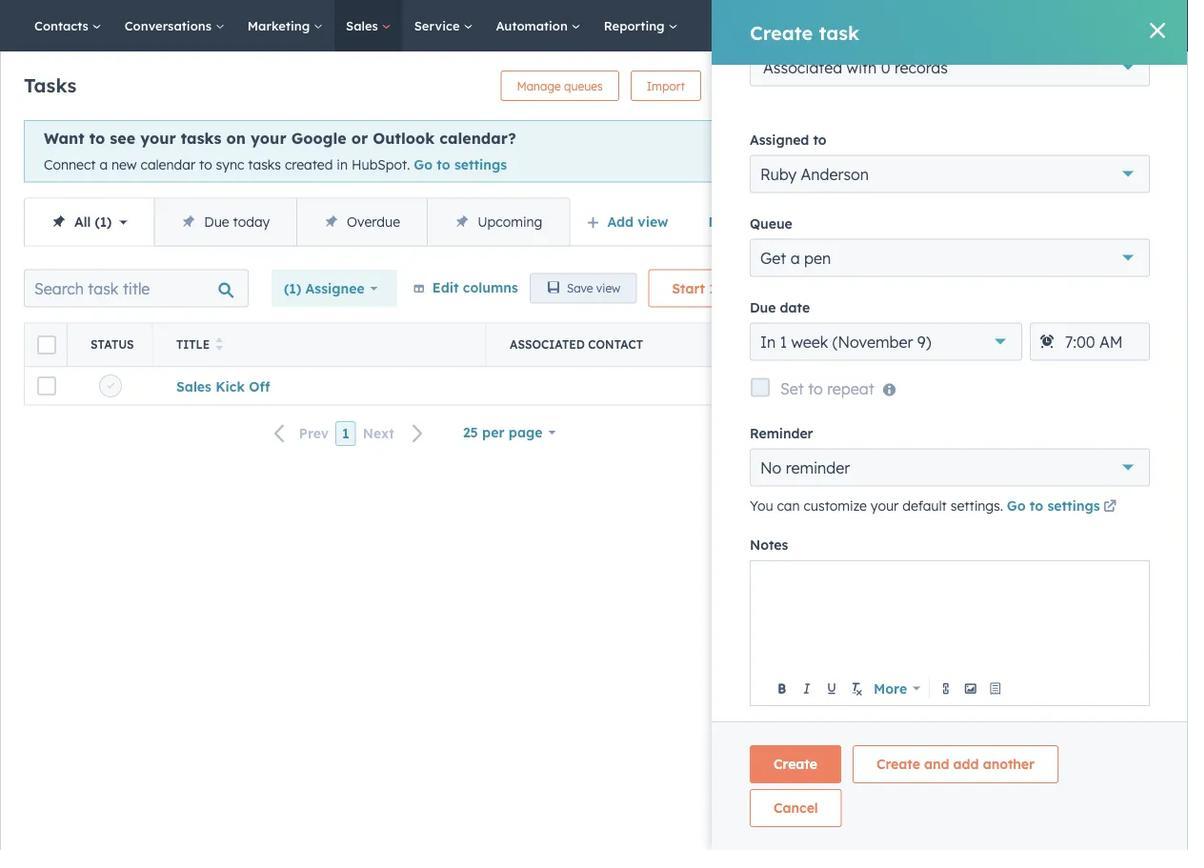 Task type: vqa. For each thing, say whether or not it's contained in the screenshot.
and inside the Now you can stay on top of your daily work, keep track of your schedule, and manage your leads all in one place.
yes



Task type: locate. For each thing, give the bounding box(es) containing it.
created
[[285, 156, 333, 173]]

0 vertical spatial manage
[[517, 79, 561, 93]]

associated down due date
[[748, 337, 824, 351]]

0 horizontal spatial manage
[[517, 79, 561, 93]]

due today
[[204, 213, 270, 230]]

associated inside column header
[[748, 337, 824, 351]]

in inside now you can stay on top of your daily work, keep track of your schedule, and manage your leads all in one place.
[[1163, 450, 1174, 467]]

1 horizontal spatial settings
[[1048, 497, 1101, 514]]

(1)
[[284, 280, 302, 297]]

a right get
[[791, 248, 800, 267]]

1 vertical spatial can
[[778, 497, 800, 514]]

sales for sales
[[346, 18, 382, 33]]

to for assigned to
[[814, 131, 827, 148]]

task inside button
[[720, 280, 748, 297]]

see
[[110, 129, 135, 148]]

1 horizontal spatial of
[[1016, 427, 1029, 444]]

1 vertical spatial manage
[[709, 213, 763, 230]]

status column header
[[68, 324, 154, 366]]

go to settings link
[[414, 156, 507, 173], [1008, 496, 1121, 519]]

associated for associated company
[[748, 337, 824, 351]]

1 vertical spatial in
[[1163, 450, 1174, 467]]

records
[[895, 58, 949, 77]]

work,
[[1098, 427, 1132, 444]]

tasks
[[181, 129, 222, 148], [248, 156, 281, 173]]

settings.
[[951, 497, 1004, 514]]

(1) assignee button
[[272, 269, 390, 308]]

search image
[[1149, 19, 1162, 32]]

more
[[874, 680, 908, 697]]

associated contact
[[510, 337, 643, 351]]

go for go to prospecting
[[940, 507, 959, 524]]

view inside popup button
[[638, 213, 669, 230]]

manage left views
[[709, 213, 763, 230]]

can
[[914, 427, 937, 444], [778, 497, 800, 514]]

more button
[[870, 675, 925, 702]]

create
[[750, 20, 814, 44], [729, 79, 765, 93], [774, 756, 818, 773], [877, 756, 921, 773]]

0 horizontal spatial on
[[226, 129, 246, 148]]

manage views link
[[697, 203, 817, 241]]

1 horizontal spatial due
[[750, 299, 777, 315]]

columns
[[463, 279, 519, 295]]

go to settings link inside want to see your tasks on your google or outlook calendar? alert
[[414, 156, 507, 173]]

associated down save
[[510, 337, 585, 351]]

1 horizontal spatial a
[[791, 248, 800, 267]]

tasks right "sync"
[[248, 156, 281, 173]]

task
[[819, 20, 860, 44], [768, 79, 791, 93], [720, 280, 748, 297]]

25 per page button
[[451, 413, 569, 452]]

0 horizontal spatial due
[[204, 213, 229, 230]]

go down no reminder popup button
[[940, 507, 959, 524]]

1 vertical spatial create task
[[729, 79, 791, 93]]

0 horizontal spatial go
[[414, 156, 433, 173]]

0 horizontal spatial go to settings link
[[414, 156, 507, 173]]

column header
[[25, 324, 68, 366]]

0 vertical spatial sales
[[346, 18, 382, 33]]

and left 'add'
[[925, 756, 950, 773]]

page
[[509, 424, 543, 441]]

create button
[[750, 746, 842, 784]]

1 horizontal spatial manage
[[709, 213, 763, 230]]

sales for sales kick off
[[176, 377, 212, 394]]

stay
[[941, 427, 967, 444]]

0 vertical spatial can
[[914, 427, 937, 444]]

HH:MM text field
[[1031, 323, 1151, 361]]

task status: not completed image
[[107, 382, 114, 390]]

to right the set
[[809, 379, 824, 398]]

0 horizontal spatial in
[[337, 156, 348, 173]]

task up the 'associated with 0 records'
[[819, 20, 860, 44]]

a
[[100, 156, 108, 173], [791, 248, 800, 267]]

tasks up "sync"
[[181, 129, 222, 148]]

1 horizontal spatial go to settings link
[[1008, 496, 1121, 519]]

0 vertical spatial due
[[204, 213, 229, 230]]

you
[[750, 497, 774, 514]]

in inside want to see your tasks on your google or outlook calendar? connect a new calendar to sync tasks created in hubspot. go to settings
[[337, 156, 348, 173]]

1 right prev
[[342, 425, 350, 442]]

manage
[[517, 79, 561, 93], [709, 213, 763, 230]]

1 horizontal spatial in
[[1163, 450, 1174, 467]]

create up the assigned
[[729, 79, 765, 93]]

ruby anderson button
[[750, 155, 1151, 193]]

want
[[44, 129, 84, 148]]

1 vertical spatial sales
[[176, 377, 212, 394]]

sales left service
[[346, 18, 382, 33]]

manage queues link
[[501, 71, 620, 101]]

to right default
[[963, 507, 977, 524]]

marketing
[[248, 18, 314, 33]]

1 vertical spatial view
[[597, 281, 621, 296]]

add view
[[608, 213, 669, 230]]

1 right all
[[100, 213, 107, 230]]

associated for associated contact
[[510, 337, 585, 351]]

create inside create task link
[[729, 79, 765, 93]]

place.
[[1005, 473, 1042, 489]]

0 horizontal spatial can
[[778, 497, 800, 514]]

create left 'add'
[[877, 756, 921, 773]]

today
[[233, 213, 270, 230]]

associated for associated with 0 records
[[764, 58, 843, 77]]

0 vertical spatial and
[[992, 450, 1017, 467]]

1 horizontal spatial task
[[768, 79, 791, 93]]

view right add
[[638, 213, 669, 230]]

task right 'start' on the right of page
[[720, 280, 748, 297]]

2 vertical spatial task
[[720, 280, 748, 297]]

no
[[761, 458, 782, 477]]

a inside popup button
[[791, 248, 800, 267]]

cancel
[[774, 800, 819, 817]]

your up created
[[251, 129, 287, 148]]

task up the assigned
[[768, 79, 791, 93]]

1 horizontal spatial and
[[992, 450, 1017, 467]]

reporting
[[604, 18, 669, 33]]

now you can stay on top of your daily work, keep track of your schedule, and manage your leads all in one place.
[[846, 427, 1174, 489]]

create task up the 'associated with 0 records'
[[750, 20, 860, 44]]

0 vertical spatial go to settings link
[[414, 156, 507, 173]]

1 vertical spatial go to settings link
[[1008, 496, 1121, 519]]

view right save
[[597, 281, 621, 296]]

0 horizontal spatial sales
[[176, 377, 212, 394]]

navigation containing all
[[24, 198, 571, 247]]

25 per page
[[463, 424, 543, 441]]

link opens in a new window image
[[1064, 510, 1077, 524]]

in 1 week (november 9) button
[[750, 323, 1023, 361]]

manage left the queues
[[517, 79, 561, 93]]

per
[[483, 424, 505, 441]]

to up ruby anderson
[[814, 131, 827, 148]]

1 vertical spatial on
[[971, 427, 987, 444]]

service
[[414, 18, 464, 33]]

manage inside tasks banner
[[517, 79, 561, 93]]

2 horizontal spatial go
[[1008, 497, 1026, 514]]

go to settings link down place.
[[1008, 496, 1121, 519]]

0 vertical spatial settings
[[455, 156, 507, 173]]

0 horizontal spatial a
[[100, 156, 108, 173]]

edit columns button
[[413, 276, 519, 300]]

settings down manage
[[1048, 497, 1101, 514]]

view inside button
[[597, 281, 621, 296]]

create task up the assigned
[[729, 79, 791, 93]]

pagination navigation
[[263, 421, 436, 446]]

settings
[[455, 156, 507, 173], [1048, 497, 1101, 514]]

create inside create button
[[774, 756, 818, 773]]

ruby anderson
[[761, 164, 870, 183]]

0 vertical spatial tasks
[[181, 129, 222, 148]]

a inside want to see your tasks on your google or outlook calendar? connect a new calendar to sync tasks created in hubspot. go to settings
[[100, 156, 108, 173]]

in right all on the bottom of page
[[1163, 450, 1174, 467]]

due date element
[[1031, 323, 1151, 361]]

settings down calendar?
[[455, 156, 507, 173]]

0 horizontal spatial and
[[925, 756, 950, 773]]

anderson
[[801, 164, 870, 183]]

track
[[846, 450, 878, 467]]

0 horizontal spatial view
[[597, 281, 621, 296]]

0 vertical spatial a
[[100, 156, 108, 173]]

due inside navigation
[[204, 213, 229, 230]]

0 vertical spatial in
[[337, 156, 348, 173]]

in
[[337, 156, 348, 173], [1163, 450, 1174, 467]]

1 vertical spatial of
[[882, 450, 895, 467]]

create up create task link
[[750, 20, 814, 44]]

to left see
[[89, 129, 105, 148]]

close image
[[772, 144, 784, 155]]

assignee
[[306, 280, 365, 297]]

on up "sync"
[[226, 129, 246, 148]]

sales kick off
[[176, 377, 270, 394]]

create up the cancel
[[774, 756, 818, 773]]

overdue
[[347, 213, 401, 230]]

add
[[608, 213, 634, 230]]

0 horizontal spatial of
[[882, 450, 895, 467]]

1 right in
[[781, 332, 788, 351]]

in 1 week (november 9)
[[761, 332, 932, 351]]

)
[[107, 213, 112, 230]]

in right created
[[337, 156, 348, 173]]

1 horizontal spatial can
[[914, 427, 937, 444]]

1 horizontal spatial sales
[[346, 18, 382, 33]]

manage for manage queues
[[517, 79, 561, 93]]

next
[[363, 425, 395, 442]]

1 vertical spatial due
[[750, 299, 777, 315]]

navigation
[[24, 198, 571, 247]]

customize
[[804, 497, 868, 514]]

1 horizontal spatial on
[[971, 427, 987, 444]]

link opens in a new window image
[[1104, 496, 1117, 519], [1104, 500, 1117, 514], [1064, 506, 1077, 529]]

associated
[[764, 58, 843, 77], [510, 337, 585, 351], [748, 337, 824, 351]]

1 vertical spatial tasks
[[248, 156, 281, 173]]

settings inside want to see your tasks on your google or outlook calendar? connect a new calendar to sync tasks created in hubspot. go to settings
[[455, 156, 507, 173]]

0 vertical spatial on
[[226, 129, 246, 148]]

associated inside column header
[[510, 337, 585, 351]]

1 vertical spatial task
[[768, 79, 791, 93]]

1 vertical spatial and
[[925, 756, 950, 773]]

on left top
[[971, 427, 987, 444]]

tasks banner
[[24, 65, 808, 101]]

kick
[[216, 377, 245, 394]]

view
[[638, 213, 669, 230], [597, 281, 621, 296]]

1 horizontal spatial view
[[638, 213, 669, 230]]

associated with 0 records button
[[750, 48, 1151, 86]]

to
[[89, 129, 105, 148], [814, 131, 827, 148], [199, 156, 212, 173], [437, 156, 451, 173], [809, 379, 824, 398], [1031, 497, 1044, 514], [963, 507, 977, 524]]

assigned
[[750, 131, 810, 148]]

to down place.
[[1031, 497, 1044, 514]]

create inside create and add another button
[[877, 756, 921, 773]]

you can customize your default settings.
[[750, 497, 1008, 514]]

of down you
[[882, 450, 895, 467]]

manage for manage views
[[709, 213, 763, 230]]

1 right 'start' on the right of page
[[710, 280, 716, 297]]

go down place.
[[1008, 497, 1026, 514]]

reminder
[[750, 425, 814, 441]]

conversations
[[125, 18, 215, 33]]

0
[[882, 58, 891, 77]]

0 horizontal spatial task
[[720, 280, 748, 297]]

of right top
[[1016, 427, 1029, 444]]

0 vertical spatial view
[[638, 213, 669, 230]]

sales left the kick
[[176, 377, 212, 394]]

all
[[1145, 450, 1160, 467]]

due date
[[750, 299, 811, 315]]

reminder
[[786, 458, 851, 477]]

0 horizontal spatial tasks
[[181, 129, 222, 148]]

view for save view
[[597, 281, 621, 296]]

press to sort. element
[[216, 337, 223, 352]]

a left new
[[100, 156, 108, 173]]

1 vertical spatial a
[[791, 248, 800, 267]]

2 horizontal spatial task
[[819, 20, 860, 44]]

and down top
[[992, 450, 1017, 467]]

edit columns
[[433, 279, 519, 295]]

your up calendar
[[140, 129, 176, 148]]

1 button
[[336, 421, 356, 446]]

associated left with
[[764, 58, 843, 77]]

go down outlook
[[414, 156, 433, 173]]

notes
[[750, 537, 789, 553]]

to for want to see your tasks on your google or outlook calendar? connect a new calendar to sync tasks created in hubspot. go to settings
[[89, 129, 105, 148]]

to for go to prospecting
[[963, 507, 977, 524]]

1 horizontal spatial go
[[940, 507, 959, 524]]

Search HubSpot search field
[[921, 10, 1155, 42]]

to left "sync"
[[199, 156, 212, 173]]

1 horizontal spatial tasks
[[248, 156, 281, 173]]

want to see your tasks on your google or outlook calendar? connect a new calendar to sync tasks created in hubspot. go to settings
[[44, 129, 516, 173]]

associated inside popup button
[[764, 58, 843, 77]]

due left date
[[750, 299, 777, 315]]

Search task title search field
[[24, 269, 249, 308]]

due left today
[[204, 213, 229, 230]]

your down daily
[[1076, 450, 1105, 467]]

leads
[[1108, 450, 1142, 467]]

0 vertical spatial create task
[[750, 20, 860, 44]]

0 horizontal spatial settings
[[455, 156, 507, 173]]

go to settings link down calendar?
[[414, 156, 507, 173]]

due for due date
[[750, 299, 777, 315]]

to down calendar?
[[437, 156, 451, 173]]



Task type: describe. For each thing, give the bounding box(es) containing it.
(1) assignee
[[284, 280, 365, 297]]

or
[[352, 129, 368, 148]]

create and add another button
[[853, 746, 1059, 784]]

manage
[[1020, 450, 1073, 467]]

edit
[[433, 279, 459, 295]]

another
[[984, 756, 1035, 773]]

go to prospecting
[[940, 507, 1060, 524]]

set to repeat
[[781, 379, 875, 398]]

connect
[[44, 156, 96, 173]]

outlook
[[373, 129, 435, 148]]

next button
[[356, 421, 436, 446]]

all ( 1 )
[[74, 213, 112, 230]]

in
[[761, 332, 776, 351]]

create task link
[[713, 71, 808, 101]]

title
[[176, 337, 210, 351]]

manage queues
[[517, 79, 603, 93]]

add view button
[[574, 203, 685, 241]]

go for go to settings
[[1008, 497, 1026, 514]]

default
[[903, 497, 948, 514]]

start
[[672, 280, 706, 297]]

and inside now you can stay on top of your daily work, keep track of your schedule, and manage your leads all in one place.
[[992, 450, 1017, 467]]

upcoming link
[[427, 199, 570, 246]]

your left default
[[871, 497, 899, 514]]

date
[[780, 299, 811, 315]]

no reminder
[[761, 458, 851, 477]]

pen
[[805, 248, 832, 267]]

1 inside button
[[710, 280, 716, 297]]

get a pen
[[761, 248, 832, 267]]

contacts
[[34, 18, 92, 33]]

and inside create and add another button
[[925, 756, 950, 773]]

1 vertical spatial settings
[[1048, 497, 1101, 514]]

associated contact column header
[[487, 324, 726, 366]]

task inside banner
[[768, 79, 791, 93]]

go to settings link for you can customize your default settings.
[[1008, 496, 1121, 519]]

with
[[847, 58, 877, 77]]

reporting link
[[593, 0, 690, 51]]

associated with 0 records
[[764, 58, 949, 77]]

google
[[292, 129, 347, 148]]

calendar
[[141, 156, 196, 173]]

ruby
[[761, 164, 797, 183]]

can inside now you can stay on top of your daily work, keep track of your schedule, and manage your leads all in one place.
[[914, 427, 937, 444]]

daily
[[1064, 427, 1094, 444]]

save view button
[[530, 273, 637, 304]]

save
[[567, 281, 594, 296]]

save view
[[567, 281, 621, 296]]

view for add view
[[638, 213, 669, 230]]

get a pen button
[[750, 239, 1151, 277]]

your down you
[[898, 450, 926, 467]]

go to settings link for connect a new calendar to sync tasks created in hubspot.
[[414, 156, 507, 173]]

9)
[[918, 332, 932, 351]]

contact
[[589, 337, 643, 351]]

sync
[[216, 156, 244, 173]]

25
[[463, 424, 478, 441]]

status
[[91, 337, 134, 351]]

sales link
[[335, 0, 403, 51]]

import link
[[631, 71, 702, 101]]

want to see your tasks on your google or outlook calendar? alert
[[24, 120, 808, 183]]

get
[[761, 248, 787, 267]]

associated company column header
[[726, 324, 964, 366]]

(november
[[833, 332, 914, 351]]

views
[[767, 213, 804, 230]]

calendar?
[[440, 129, 516, 148]]

close image
[[1151, 23, 1166, 38]]

create task inside tasks banner
[[729, 79, 791, 93]]

import
[[647, 79, 685, 93]]

upcoming
[[478, 213, 543, 230]]

cancel button
[[750, 789, 842, 828]]

repeat
[[828, 379, 875, 398]]

off
[[249, 377, 270, 394]]

go inside want to see your tasks on your google or outlook calendar? connect a new calendar to sync tasks created in hubspot. go to settings
[[414, 156, 433, 173]]

top
[[991, 427, 1012, 444]]

press to sort. image
[[216, 337, 223, 350]]

0 vertical spatial task
[[819, 20, 860, 44]]

no reminder button
[[750, 448, 1151, 487]]

assigned to
[[750, 131, 827, 148]]

schedule,
[[930, 450, 989, 467]]

queues
[[565, 79, 603, 93]]

due for due today
[[204, 213, 229, 230]]

prev
[[299, 425, 329, 442]]

to for go to settings
[[1031, 497, 1044, 514]]

on inside want to see your tasks on your google or outlook calendar? connect a new calendar to sync tasks created in hubspot. go to settings
[[226, 129, 246, 148]]

overdue link
[[297, 199, 427, 246]]

manage views
[[709, 213, 804, 230]]

on inside now you can stay on top of your daily work, keep track of your schedule, and manage your leads all in one place.
[[971, 427, 987, 444]]

start 1 task
[[672, 280, 748, 297]]

1 inside button
[[342, 425, 350, 442]]

you
[[887, 427, 910, 444]]

create and add another
[[877, 756, 1035, 773]]

1 inside popup button
[[781, 332, 788, 351]]

hubspot.
[[352, 156, 410, 173]]

1 inside navigation
[[100, 213, 107, 230]]

to for set to repeat
[[809, 379, 824, 398]]

now
[[855, 427, 883, 444]]

due today link
[[154, 199, 297, 246]]

associated company
[[748, 337, 885, 351]]

tasks
[[24, 73, 77, 97]]

0 vertical spatial of
[[1016, 427, 1029, 444]]

one
[[978, 473, 1001, 489]]

your up manage
[[1032, 427, 1060, 444]]



